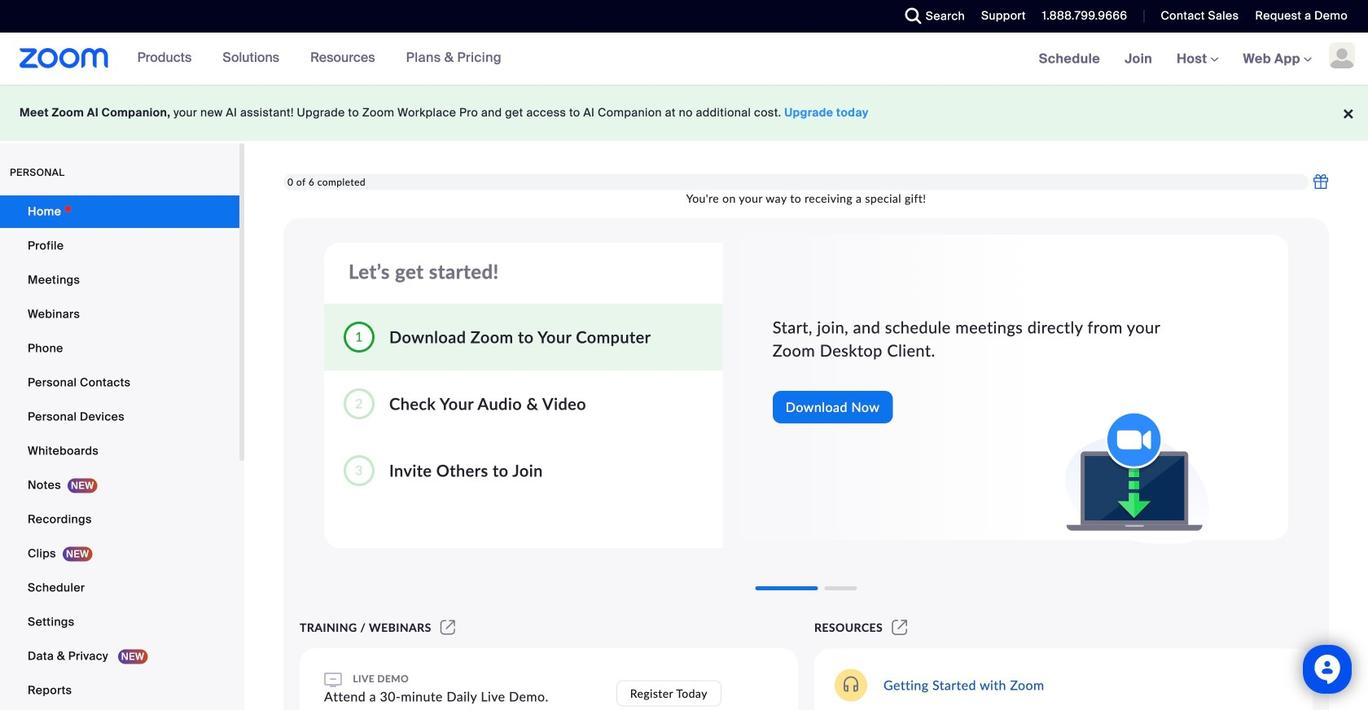 Task type: describe. For each thing, give the bounding box(es) containing it.
2 window new image from the left
[[890, 621, 910, 635]]

profile picture image
[[1330, 42, 1356, 68]]

meetings navigation
[[1027, 33, 1369, 86]]



Task type: locate. For each thing, give the bounding box(es) containing it.
0 horizontal spatial window new image
[[438, 621, 458, 635]]

zoom logo image
[[20, 48, 109, 68]]

personal menu menu
[[0, 196, 240, 709]]

banner
[[0, 33, 1369, 86]]

1 window new image from the left
[[438, 621, 458, 635]]

1 horizontal spatial window new image
[[890, 621, 910, 635]]

product information navigation
[[109, 33, 514, 85]]

footer
[[0, 85, 1369, 141]]

window new image
[[438, 621, 458, 635], [890, 621, 910, 635]]



Task type: vqa. For each thing, say whether or not it's contained in the screenshot.
topmost Center
no



